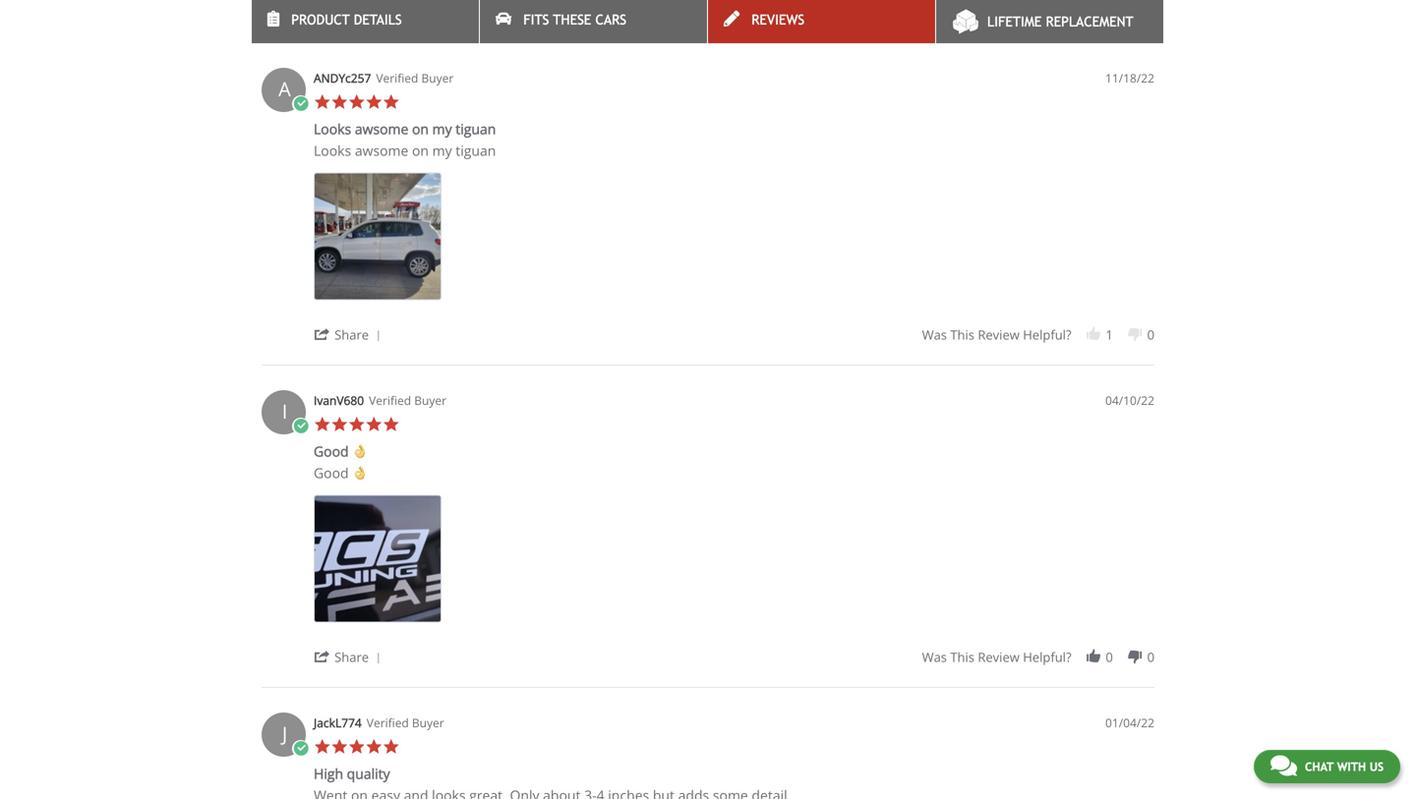 Task type: vqa. For each thing, say whether or not it's contained in the screenshot.
'Was' corresponding to A
yes



Task type: describe. For each thing, give the bounding box(es) containing it.
this for a
[[950, 326, 975, 344]]

seperator image for a
[[372, 331, 384, 342]]

0 for a
[[1147, 326, 1155, 344]]

vote down review by andyc257 on 18 nov 2022 image
[[1127, 326, 1144, 343]]

product
[[291, 12, 350, 28]]

review date 04/10/22 element
[[1106, 393, 1155, 409]]

0 right vote up review by ivanv680 on 10 apr 2022 icon
[[1106, 649, 1113, 667]]

us
[[1370, 760, 1384, 774]]

was for i
[[922, 649, 947, 667]]

ivanv680
[[314, 393, 364, 409]]

fits these cars link
[[480, 0, 707, 43]]

was this review helpful? for i
[[922, 649, 1072, 667]]

cars
[[596, 12, 627, 28]]

review for i
[[978, 649, 1020, 667]]

lifetime
[[987, 14, 1042, 30]]

1 awsome from the top
[[355, 120, 409, 138]]

image of review by ivanv680 on 10 apr 2022 number 1 image
[[314, 495, 442, 623]]

lifetime replacement link
[[936, 0, 1164, 43]]

2 awsome from the top
[[355, 141, 409, 160]]

chat
[[1305, 760, 1334, 774]]

chat with us link
[[1254, 750, 1401, 784]]

4 reviews
[[262, 17, 334, 38]]

fits these cars
[[523, 12, 627, 28]]

share image for a
[[314, 326, 331, 343]]

circle checkmark image
[[292, 418, 309, 435]]

circle checkmark image for a
[[292, 96, 309, 113]]

lifetime replacement
[[987, 14, 1134, 30]]

1 tiguan from the top
[[456, 120, 496, 138]]

product details
[[291, 12, 402, 28]]

list item for a
[[314, 173, 442, 301]]

group for a
[[922, 326, 1155, 344]]

verified for j
[[367, 715, 409, 731]]

list item for i
[[314, 495, 442, 623]]

seperator image for i
[[372, 653, 384, 665]]

image of review by andyc257 on 18 nov 2022 number 1 image
[[314, 173, 442, 301]]

share button for a
[[314, 325, 388, 344]]

good 👌 heading
[[314, 442, 366, 465]]

helpful? for i
[[1023, 649, 1072, 667]]

chat with us
[[1305, 760, 1384, 774]]

buyer for j
[[412, 715, 444, 731]]

01/04/22
[[1106, 715, 1155, 731]]

replacement
[[1046, 14, 1134, 30]]

4
[[262, 17, 271, 38]]

share image for i
[[314, 649, 331, 666]]

1 on from the top
[[412, 120, 429, 138]]

high
[[314, 765, 343, 784]]

verified buyer heading for a
[[376, 70, 454, 87]]

was for a
[[922, 326, 947, 344]]

this for i
[[950, 649, 975, 667]]

a
[[279, 75, 291, 102]]

vote down review by ivanv680 on 10 apr 2022 image
[[1127, 649, 1144, 666]]

2 good from the top
[[314, 464, 349, 483]]

review date 01/04/22 element
[[1106, 715, 1155, 732]]

vote up review by andyc257 on 18 nov 2022 image
[[1085, 326, 1102, 343]]



Task type: locate. For each thing, give the bounding box(es) containing it.
04/10/22
[[1106, 393, 1155, 409]]

1 vertical spatial share
[[335, 649, 369, 667]]

1 seperator image from the top
[[372, 331, 384, 342]]

share
[[335, 326, 369, 344], [335, 649, 369, 667]]

vote up review by ivanv680 on 10 apr 2022 image
[[1085, 649, 1102, 666]]

verified buyer heading right ivanv680
[[369, 393, 447, 409]]

1 vertical spatial group
[[922, 649, 1155, 667]]

share button for i
[[314, 648, 388, 667]]

0 horizontal spatial reviews
[[275, 17, 334, 38]]

1 vertical spatial buyer
[[414, 393, 447, 409]]

ivanv680 verified buyer
[[314, 393, 447, 409]]

1 share image from the top
[[314, 326, 331, 343]]

2 share from the top
[[335, 649, 369, 667]]

j
[[282, 721, 287, 748]]

0 vertical spatial my
[[432, 120, 452, 138]]

details
[[354, 12, 402, 28]]

1 share from the top
[[335, 326, 369, 344]]

1 was this review helpful? from the top
[[922, 326, 1072, 344]]

review left vote up review by andyc257 on 18 nov 2022 image
[[978, 326, 1020, 344]]

0 vertical spatial share button
[[314, 325, 388, 344]]

good
[[314, 442, 349, 461], [314, 464, 349, 483]]

was this review helpful? left vote up review by andyc257 on 18 nov 2022 image
[[922, 326, 1072, 344]]

awsome
[[355, 120, 409, 138], [355, 141, 409, 160]]

1 list item from the top
[[314, 173, 442, 301]]

verified right jackl774
[[367, 715, 409, 731]]

andyc257 verified buyer
[[314, 70, 454, 86]]

1 vertical spatial list item
[[314, 495, 442, 623]]

helpful?
[[1023, 326, 1072, 344], [1023, 649, 1072, 667]]

0 for i
[[1147, 649, 1155, 667]]

0 vertical spatial 👌
[[352, 442, 366, 461]]

2 share image from the top
[[314, 649, 331, 666]]

1 vertical spatial on
[[412, 141, 429, 160]]

0 vertical spatial on
[[412, 120, 429, 138]]

2 👌 from the top
[[352, 464, 366, 483]]

review for a
[[978, 326, 1020, 344]]

verified for i
[[369, 393, 411, 409]]

1 👌 from the top
[[352, 442, 366, 461]]

1 this from the top
[[950, 326, 975, 344]]

reviews inside reviews link
[[752, 12, 805, 28]]

review date 11/18/22 element
[[1106, 70, 1155, 87]]

2 tiguan from the top
[[456, 141, 496, 160]]

share button up jackl774
[[314, 648, 388, 667]]

these
[[553, 12, 591, 28]]

2 was this review helpful? from the top
[[922, 649, 1072, 667]]

tab panel containing a
[[252, 58, 1165, 800]]

on
[[412, 120, 429, 138], [412, 141, 429, 160]]

1 vertical spatial review
[[978, 649, 1020, 667]]

jackl774
[[314, 715, 362, 731]]

circle checkmark image
[[292, 96, 309, 113], [292, 741, 309, 758]]

share up ivanv680
[[335, 326, 369, 344]]

0 vertical spatial circle checkmark image
[[292, 96, 309, 113]]

1 group from the top
[[922, 326, 1155, 344]]

2 review from the top
[[978, 649, 1020, 667]]

1 vertical spatial share image
[[314, 649, 331, 666]]

product details link
[[252, 0, 479, 43]]

0 vertical spatial share
[[335, 326, 369, 344]]

buyer for i
[[414, 393, 447, 409]]

quality
[[347, 765, 390, 784]]

2 vertical spatial verified
[[367, 715, 409, 731]]

high quality
[[314, 765, 390, 784]]

tab panel
[[252, 58, 1165, 800]]

circle checkmark image right j
[[292, 741, 309, 758]]

0 vertical spatial this
[[950, 326, 975, 344]]

0 vertical spatial tiguan
[[456, 120, 496, 138]]

circle checkmark image right a
[[292, 96, 309, 113]]

share image up ivanv680
[[314, 326, 331, 343]]

2 vertical spatial buyer
[[412, 715, 444, 731]]

0 vertical spatial group
[[922, 326, 1155, 344]]

1 vertical spatial tiguan
[[456, 141, 496, 160]]

1 vertical spatial verified
[[369, 393, 411, 409]]

2 helpful? from the top
[[1023, 649, 1072, 667]]

1 vertical spatial this
[[950, 649, 975, 667]]

share button
[[314, 325, 388, 344], [314, 648, 388, 667]]

0 vertical spatial was this review helpful?
[[922, 326, 1072, 344]]

share for a
[[335, 326, 369, 344]]

share image up jackl774
[[314, 649, 331, 666]]

0 vertical spatial was
[[922, 326, 947, 344]]

0 vertical spatial verified
[[376, 70, 418, 86]]

buyer for a
[[421, 70, 454, 86]]

my
[[432, 120, 452, 138], [432, 141, 452, 160]]

1 vertical spatial seperator image
[[372, 653, 384, 665]]

1 vertical spatial was
[[922, 649, 947, 667]]

0 vertical spatial looks
[[314, 120, 351, 138]]

reviews
[[752, 12, 805, 28], [275, 17, 334, 38]]

0 vertical spatial list item
[[314, 173, 442, 301]]

0 vertical spatial awsome
[[355, 120, 409, 138]]

1 was from the top
[[922, 326, 947, 344]]

list item
[[314, 173, 442, 301], [314, 495, 442, 623]]

star image
[[314, 94, 331, 111], [331, 94, 348, 111], [348, 94, 365, 111], [365, 94, 383, 111], [383, 94, 400, 111], [314, 416, 331, 433], [365, 416, 383, 433], [314, 739, 331, 756], [331, 739, 348, 756], [383, 739, 400, 756]]

1 vertical spatial circle checkmark image
[[292, 741, 309, 758]]

share for i
[[335, 649, 369, 667]]

was this review helpful? left vote up review by ivanv680 on 10 apr 2022 icon
[[922, 649, 1072, 667]]

verified buyer heading
[[376, 70, 454, 87], [369, 393, 447, 409], [367, 715, 444, 732]]

1 review from the top
[[978, 326, 1020, 344]]

0 right the vote down review by andyc257 on 18 nov 2022 image
[[1147, 326, 1155, 344]]

verified right ivanv680
[[369, 393, 411, 409]]

group for i
[[922, 649, 1155, 667]]

1 vertical spatial my
[[432, 141, 452, 160]]

2 was from the top
[[922, 649, 947, 667]]

andyc257
[[314, 70, 371, 86]]

0 vertical spatial verified buyer heading
[[376, 70, 454, 87]]

11/18/22
[[1106, 70, 1155, 86]]

1 circle checkmark image from the top
[[292, 96, 309, 113]]

2 group from the top
[[922, 649, 1155, 667]]

2 this from the top
[[950, 649, 975, 667]]

was this review helpful? for a
[[922, 326, 1072, 344]]

verified up looks awsome on my tiguan heading
[[376, 70, 418, 86]]

0 vertical spatial buyer
[[421, 70, 454, 86]]

2 my from the top
[[432, 141, 452, 160]]

1 vertical spatial good
[[314, 464, 349, 483]]

0 vertical spatial helpful?
[[1023, 326, 1072, 344]]

1 share button from the top
[[314, 325, 388, 344]]

1 vertical spatial looks
[[314, 141, 351, 160]]

2 on from the top
[[412, 141, 429, 160]]

buyer
[[421, 70, 454, 86], [414, 393, 447, 409], [412, 715, 444, 731]]

verified buyer heading up looks awsome on my tiguan heading
[[376, 70, 454, 87]]

verified buyer heading for j
[[367, 715, 444, 732]]

tiguan
[[456, 120, 496, 138], [456, 141, 496, 160]]

was this review helpful?
[[922, 326, 1072, 344], [922, 649, 1072, 667]]

star image
[[331, 416, 348, 433], [348, 416, 365, 433], [383, 416, 400, 433], [348, 739, 365, 756], [365, 739, 383, 756]]

seperator image up jackl774 verified buyer
[[372, 653, 384, 665]]

1 vertical spatial awsome
[[355, 141, 409, 160]]

1 vertical spatial 👌
[[352, 464, 366, 483]]

1 vertical spatial was this review helpful?
[[922, 649, 1072, 667]]

was
[[922, 326, 947, 344], [922, 649, 947, 667]]

1 helpful? from the top
[[1023, 326, 1072, 344]]

0 vertical spatial review
[[978, 326, 1020, 344]]

verified
[[376, 70, 418, 86], [369, 393, 411, 409], [367, 715, 409, 731]]

with
[[1337, 760, 1366, 774]]

verified buyer heading up quality
[[367, 715, 444, 732]]

verified buyer heading for i
[[369, 393, 447, 409]]

helpful? for a
[[1023, 326, 1072, 344]]

seperator image up 'ivanv680 verified buyer'
[[372, 331, 384, 342]]

looks awsome on my tiguan looks awsome on my tiguan
[[314, 120, 496, 160]]

fits
[[523, 12, 549, 28]]

2 share button from the top
[[314, 648, 388, 667]]

looks
[[314, 120, 351, 138], [314, 141, 351, 160]]

1 looks from the top
[[314, 120, 351, 138]]

1 vertical spatial share button
[[314, 648, 388, 667]]

0 vertical spatial seperator image
[[372, 331, 384, 342]]

high quality heading
[[314, 765, 390, 787]]

review
[[978, 326, 1020, 344], [978, 649, 1020, 667]]

helpful? left vote up review by ivanv680 on 10 apr 2022 icon
[[1023, 649, 1072, 667]]

circle checkmark image for j
[[292, 741, 309, 758]]

0 vertical spatial share image
[[314, 326, 331, 343]]

0 vertical spatial good
[[314, 442, 349, 461]]

seperator image
[[372, 331, 384, 342], [372, 653, 384, 665]]

group
[[922, 326, 1155, 344], [922, 649, 1155, 667]]

👌
[[352, 442, 366, 461], [352, 464, 366, 483]]

buyer up looks awsome on my tiguan heading
[[421, 70, 454, 86]]

review left vote up review by ivanv680 on 10 apr 2022 icon
[[978, 649, 1020, 667]]

share button up ivanv680
[[314, 325, 388, 344]]

2 seperator image from the top
[[372, 653, 384, 665]]

jackl774 verified buyer
[[314, 715, 444, 731]]

2 looks from the top
[[314, 141, 351, 160]]

i
[[282, 398, 287, 425]]

reviews link
[[708, 0, 935, 43]]

1
[[1106, 326, 1113, 344]]

looks awsome on my tiguan heading
[[314, 120, 496, 142]]

2 vertical spatial verified buyer heading
[[367, 715, 444, 732]]

1 horizontal spatial reviews
[[752, 12, 805, 28]]

1 vertical spatial helpful?
[[1023, 649, 1072, 667]]

0
[[1147, 326, 1155, 344], [1106, 649, 1113, 667], [1147, 649, 1155, 667]]

helpful? left vote up review by andyc257 on 18 nov 2022 image
[[1023, 326, 1072, 344]]

1 good from the top
[[314, 442, 349, 461]]

1 vertical spatial verified buyer heading
[[369, 393, 447, 409]]

buyer right jackl774
[[412, 715, 444, 731]]

comments image
[[1271, 754, 1297, 778]]

this
[[950, 326, 975, 344], [950, 649, 975, 667]]

share image
[[314, 326, 331, 343], [314, 649, 331, 666]]

verified for a
[[376, 70, 418, 86]]

0 right vote down review by ivanv680 on 10 apr 2022 image
[[1147, 649, 1155, 667]]

2 list item from the top
[[314, 495, 442, 623]]

buyer right ivanv680
[[414, 393, 447, 409]]

2 circle checkmark image from the top
[[292, 741, 309, 758]]

1 my from the top
[[432, 120, 452, 138]]

good 👌 good 👌
[[314, 442, 366, 483]]

share up jackl774
[[335, 649, 369, 667]]



